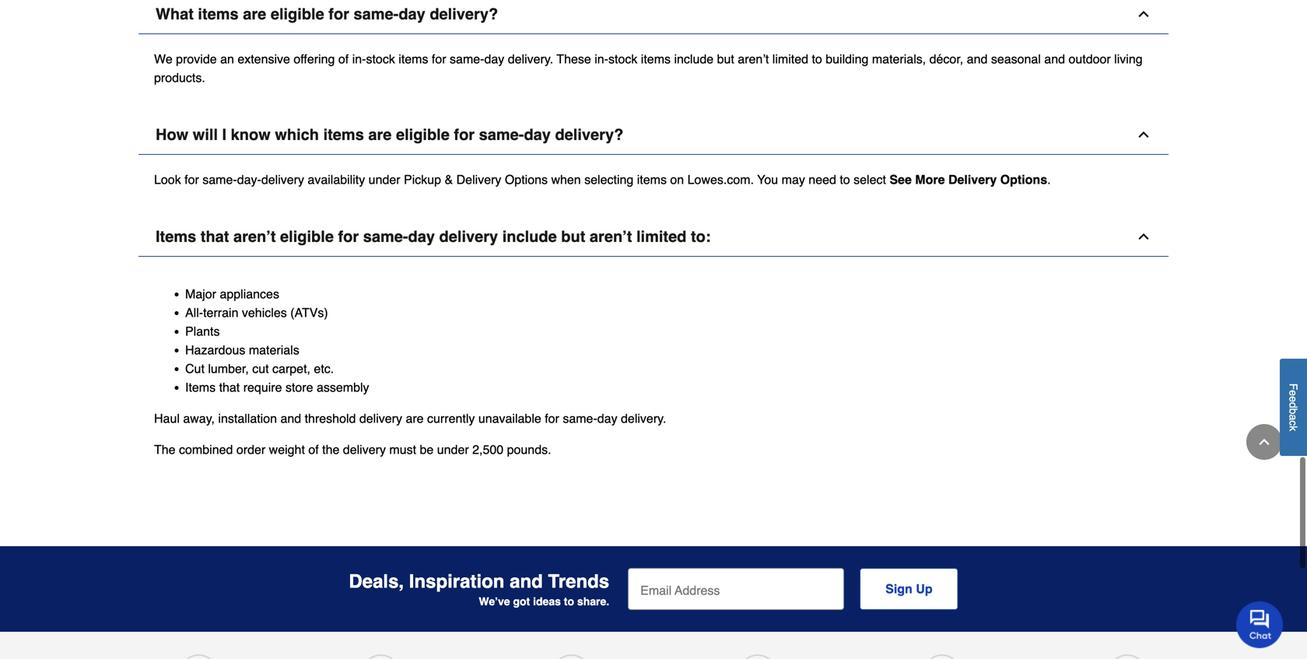 Task type: locate. For each thing, give the bounding box(es) containing it.
and right décor,
[[967, 52, 988, 66]]

terrain
[[203, 305, 238, 320]]

b
[[1287, 408, 1300, 414]]

aren't
[[738, 52, 769, 66], [233, 228, 276, 246], [590, 228, 632, 246]]

1 horizontal spatial options
[[1000, 172, 1047, 187]]

2 horizontal spatial aren't
[[738, 52, 769, 66]]

1 vertical spatial include
[[502, 228, 557, 246]]

delivery? inside button
[[430, 5, 498, 23]]

1 horizontal spatial under
[[437, 442, 469, 457]]

limited left building
[[772, 52, 808, 66]]

vehicles
[[242, 305, 287, 320]]

1 vertical spatial are
[[368, 126, 392, 144]]

carpet,
[[272, 362, 310, 376]]

for
[[329, 5, 349, 23], [432, 52, 446, 66], [454, 126, 475, 144], [185, 172, 199, 187], [338, 228, 359, 246], [545, 411, 559, 426]]

chevron up image inside 'what items are eligible for same-day delivery?' button
[[1136, 6, 1152, 22]]

0 horizontal spatial to
[[564, 595, 574, 608]]

2 vertical spatial chevron up image
[[1257, 434, 1272, 450]]

pounds.
[[507, 442, 551, 457]]

0 vertical spatial are
[[243, 5, 266, 23]]

which
[[275, 126, 319, 144]]

know
[[231, 126, 271, 144]]

2 horizontal spatial are
[[406, 411, 424, 426]]

0 vertical spatial limited
[[772, 52, 808, 66]]

installation
[[218, 411, 277, 426]]

e up "b"
[[1287, 396, 1300, 402]]

see
[[890, 172, 912, 187]]

that up major
[[201, 228, 229, 246]]

limited left "to:"
[[636, 228, 687, 246]]

to:
[[691, 228, 711, 246]]

1 horizontal spatial in-
[[595, 52, 608, 66]]

1 horizontal spatial include
[[674, 52, 714, 66]]

to left building
[[812, 52, 822, 66]]

1 horizontal spatial of
[[338, 52, 349, 66]]

to right need
[[840, 172, 850, 187]]

selecting
[[584, 172, 634, 187]]

stock right the offering
[[366, 52, 395, 66]]

under left pickup at the top left of the page
[[369, 172, 400, 187]]

that inside button
[[201, 228, 229, 246]]

sign up
[[886, 582, 933, 596]]

threshold
[[305, 411, 356, 426]]

that down lumber,
[[219, 380, 240, 395]]

1 delivery from the left
[[456, 172, 501, 187]]

eligible for delivery?
[[271, 5, 324, 23]]

include down when
[[502, 228, 557, 246]]

are
[[243, 5, 266, 23], [368, 126, 392, 144], [406, 411, 424, 426]]

eligible down "availability"
[[280, 228, 334, 246]]

provide
[[176, 52, 217, 66]]

of right the offering
[[338, 52, 349, 66]]

items that aren't eligible for same-day delivery include but aren't limited to: button
[[138, 217, 1169, 257]]

0 horizontal spatial stock
[[366, 52, 395, 66]]

delivery right "&"
[[456, 172, 501, 187]]

and up got
[[510, 571, 543, 592]]

and
[[967, 52, 988, 66], [1044, 52, 1065, 66], [280, 411, 301, 426], [510, 571, 543, 592]]

2 horizontal spatial to
[[840, 172, 850, 187]]

2 vertical spatial eligible
[[280, 228, 334, 246]]

0 horizontal spatial under
[[369, 172, 400, 187]]

delivery right the
[[343, 442, 386, 457]]

0 horizontal spatial include
[[502, 228, 557, 246]]

lowe's app image
[[1108, 654, 1147, 659]]

eligible for delivery
[[280, 228, 334, 246]]

1 vertical spatial to
[[840, 172, 850, 187]]

e up d
[[1287, 390, 1300, 396]]

0 horizontal spatial delivery.
[[508, 52, 553, 66]]

0 vertical spatial delivery?
[[430, 5, 498, 23]]

0 horizontal spatial options
[[505, 172, 548, 187]]

stock right these
[[608, 52, 637, 66]]

1 horizontal spatial delivery.
[[621, 411, 666, 426]]

include inside the we provide an extensive offering of in-stock items for same-day delivery. these in-stock items include but aren't limited to building materials, décor, and seasonal and outdoor living products.
[[674, 52, 714, 66]]

delivery?
[[430, 5, 498, 23], [555, 126, 623, 144]]

of
[[338, 52, 349, 66], [308, 442, 319, 457]]

deals,
[[349, 571, 404, 592]]

1 horizontal spatial stock
[[608, 52, 637, 66]]

to right ideas
[[564, 595, 574, 608]]

1 vertical spatial chevron up image
[[1136, 229, 1152, 244]]

&
[[445, 172, 453, 187]]

items
[[156, 228, 196, 246], [185, 380, 216, 395]]

1 horizontal spatial delivery?
[[555, 126, 623, 144]]

1 in- from the left
[[352, 52, 366, 66]]

1 vertical spatial of
[[308, 442, 319, 457]]

1 horizontal spatial delivery
[[948, 172, 997, 187]]

0 vertical spatial of
[[338, 52, 349, 66]]

require
[[243, 380, 282, 395]]

0 vertical spatial items
[[156, 228, 196, 246]]

1 vertical spatial eligible
[[396, 126, 450, 144]]

chevron up image inside items that aren't eligible for same-day delivery include but aren't limited to: button
[[1136, 229, 1152, 244]]

2,500
[[472, 442, 504, 457]]

are inside how will i know which items are eligible for same-day delivery? button
[[368, 126, 392, 144]]

include down 'what items are eligible for same-day delivery?' button in the top of the page
[[674, 52, 714, 66]]

we provide an extensive offering of in-stock items for same-day delivery. these in-stock items include but aren't limited to building materials, décor, and seasonal and outdoor living products.
[[154, 52, 1143, 85]]

are for which
[[368, 126, 392, 144]]

same- inside button
[[354, 5, 399, 23]]

eligible up pickup at the top left of the page
[[396, 126, 450, 144]]

include
[[674, 52, 714, 66], [502, 228, 557, 246]]

limited inside the we provide an extensive offering of in-stock items for same-day delivery. these in-stock items include but aren't limited to building materials, décor, and seasonal and outdoor living products.
[[772, 52, 808, 66]]

day inside button
[[399, 5, 425, 23]]

and left outdoor
[[1044, 52, 1065, 66]]

0 horizontal spatial in-
[[352, 52, 366, 66]]

1 vertical spatial that
[[219, 380, 240, 395]]

same-
[[354, 5, 399, 23], [450, 52, 484, 66], [479, 126, 524, 144], [202, 172, 237, 187], [363, 228, 408, 246], [563, 411, 597, 426]]

hazardous
[[185, 343, 245, 357]]

1 horizontal spatial are
[[368, 126, 392, 144]]

0 vertical spatial include
[[674, 52, 714, 66]]

haul
[[154, 411, 180, 426]]

items down cut
[[185, 380, 216, 395]]

stock
[[366, 52, 395, 66], [608, 52, 637, 66]]

aren't inside the we provide an extensive offering of in-stock items for same-day delivery. these in-stock items include but aren't limited to building materials, décor, and seasonal and outdoor living products.
[[738, 52, 769, 66]]

items inside button
[[323, 126, 364, 144]]

1 vertical spatial under
[[437, 442, 469, 457]]

chevron up image
[[1136, 6, 1152, 22], [1136, 229, 1152, 244], [1257, 434, 1272, 450]]

0 vertical spatial to
[[812, 52, 822, 66]]

weight
[[269, 442, 305, 457]]

under right be
[[437, 442, 469, 457]]

items down look
[[156, 228, 196, 246]]

lowes.com.
[[688, 172, 754, 187]]

0 horizontal spatial delivery
[[456, 172, 501, 187]]

but inside the we provide an extensive offering of in-stock items for same-day delivery. these in-stock items include but aren't limited to building materials, décor, and seasonal and outdoor living products.
[[717, 52, 734, 66]]

delivery
[[456, 172, 501, 187], [948, 172, 997, 187]]

0 horizontal spatial delivery?
[[430, 5, 498, 23]]

day inside the we provide an extensive offering of in-stock items for same-day delivery. these in-stock items include but aren't limited to building materials, décor, and seasonal and outdoor living products.
[[484, 52, 504, 66]]

to inside deals, inspiration and trends we've got ideas to share.
[[564, 595, 574, 608]]

2 vertical spatial to
[[564, 595, 574, 608]]

we've
[[479, 595, 510, 608]]

eligible inside button
[[271, 5, 324, 23]]

2 vertical spatial are
[[406, 411, 424, 426]]

1 horizontal spatial to
[[812, 52, 822, 66]]

delivery right more
[[948, 172, 997, 187]]

0 horizontal spatial but
[[561, 228, 585, 246]]

that
[[201, 228, 229, 246], [219, 380, 240, 395]]

delivery? inside button
[[555, 126, 623, 144]]

are for threshold
[[406, 411, 424, 426]]

0 vertical spatial but
[[717, 52, 734, 66]]

when
[[551, 172, 581, 187]]

items that aren't eligible for same-day delivery include but aren't limited to:
[[156, 228, 711, 246]]

extensive
[[238, 52, 290, 66]]

1 vertical spatial items
[[185, 380, 216, 395]]

0 horizontal spatial limited
[[636, 228, 687, 246]]

of left the
[[308, 442, 319, 457]]

0 vertical spatial that
[[201, 228, 229, 246]]

items
[[198, 5, 239, 23], [399, 52, 428, 66], [641, 52, 671, 66], [323, 126, 364, 144], [637, 172, 667, 187]]

eligible up the offering
[[271, 5, 324, 23]]

eligible
[[271, 5, 324, 23], [396, 126, 450, 144], [280, 228, 334, 246]]

to
[[812, 52, 822, 66], [840, 172, 850, 187], [564, 595, 574, 608]]

1 vertical spatial limited
[[636, 228, 687, 246]]

2 options from the left
[[1000, 172, 1047, 187]]

options
[[505, 172, 548, 187], [1000, 172, 1047, 187]]

0 horizontal spatial aren't
[[233, 228, 276, 246]]

deals, inspiration and trends we've got ideas to share.
[[349, 571, 609, 608]]

1 vertical spatial delivery?
[[555, 126, 623, 144]]

day
[[399, 5, 425, 23], [484, 52, 504, 66], [524, 126, 551, 144], [408, 228, 435, 246], [597, 411, 617, 426]]

a
[[1287, 414, 1300, 420]]

1 vertical spatial delivery.
[[621, 411, 666, 426]]

trends
[[548, 571, 609, 592]]

what items are eligible for same-day delivery? button
[[138, 0, 1169, 34]]

got
[[513, 595, 530, 608]]

in- right the offering
[[352, 52, 366, 66]]

delivery. for items
[[508, 52, 553, 66]]

delivery. inside the we provide an extensive offering of in-stock items for same-day delivery. these in-stock items include but aren't limited to building materials, décor, and seasonal and outdoor living products.
[[508, 52, 553, 66]]

1 horizontal spatial limited
[[772, 52, 808, 66]]

0 vertical spatial eligible
[[271, 5, 324, 23]]

day-
[[237, 172, 261, 187]]

items inside major appliances all-terrain vehicles (atvs) plants hazardous materials cut lumber, cut carpet, etc. items that require store assembly
[[185, 380, 216, 395]]

outdoor
[[1069, 52, 1111, 66]]

under
[[369, 172, 400, 187], [437, 442, 469, 457]]

0 vertical spatial delivery.
[[508, 52, 553, 66]]

delivery down "&"
[[439, 228, 498, 246]]

scroll to top element
[[1246, 424, 1282, 460]]

building
[[826, 52, 869, 66]]

1 horizontal spatial but
[[717, 52, 734, 66]]

of inside the we provide an extensive offering of in-stock items for same-day delivery. these in-stock items include but aren't limited to building materials, décor, and seasonal and outdoor living products.
[[338, 52, 349, 66]]

in- right these
[[595, 52, 608, 66]]

the combined order weight of the delivery must be under 2,500 pounds.
[[154, 442, 551, 457]]

0 horizontal spatial are
[[243, 5, 266, 23]]

in-
[[352, 52, 366, 66], [595, 52, 608, 66]]

e
[[1287, 390, 1300, 396], [1287, 396, 1300, 402]]

are inside 'what items are eligible for same-day delivery?' button
[[243, 5, 266, 23]]

i
[[222, 126, 227, 144]]

0 vertical spatial chevron up image
[[1136, 6, 1152, 22]]

that inside major appliances all-terrain vehicles (atvs) plants hazardous materials cut lumber, cut carpet, etc. items that require store assembly
[[219, 380, 240, 395]]

the
[[322, 442, 340, 457]]

haul away, installation and threshold delivery are currently unavailable for same-day delivery.
[[154, 411, 666, 426]]

and up weight
[[280, 411, 301, 426]]

1 vertical spatial but
[[561, 228, 585, 246]]



Task type: describe. For each thing, give the bounding box(es) containing it.
delivery inside button
[[439, 228, 498, 246]]

how will i know which items are eligible for same-day delivery? button
[[138, 115, 1169, 155]]

chat invite button image
[[1236, 601, 1284, 648]]

products.
[[154, 71, 205, 85]]

away,
[[183, 411, 215, 426]]

major
[[185, 287, 216, 301]]

0 horizontal spatial of
[[308, 442, 319, 457]]

2 in- from the left
[[595, 52, 608, 66]]

up
[[916, 582, 933, 596]]

unavailable
[[478, 411, 541, 426]]

but inside button
[[561, 228, 585, 246]]

k
[[1287, 426, 1300, 431]]

living
[[1114, 52, 1143, 66]]

to inside the we provide an extensive offering of in-stock items for same-day delivery. these in-stock items include but aren't limited to building materials, décor, and seasonal and outdoor living products.
[[812, 52, 822, 66]]

ideas
[[533, 595, 561, 608]]

you
[[757, 172, 778, 187]]

same- inside the we provide an extensive offering of in-stock items for same-day delivery. these in-stock items include but aren't limited to building materials, décor, and seasonal and outdoor living products.
[[450, 52, 484, 66]]

items inside items that aren't eligible for same-day delivery include but aren't limited to: button
[[156, 228, 196, 246]]

assembly
[[317, 380, 369, 395]]

delivery up must on the bottom
[[359, 411, 402, 426]]

contact us & faq image
[[179, 654, 218, 659]]

materials,
[[872, 52, 926, 66]]

delivery. for unavailable
[[621, 411, 666, 426]]

chevron up image for items that aren't eligible for same-day delivery include but aren't limited to:
[[1136, 229, 1152, 244]]

installation services image
[[923, 654, 962, 659]]

lumber,
[[208, 362, 249, 376]]

sign
[[886, 582, 913, 596]]

on
[[670, 172, 684, 187]]

chevron up image inside scroll to top element
[[1257, 434, 1272, 450]]

and inside deals, inspiration and trends we've got ideas to share.
[[510, 571, 543, 592]]

how will i know which items are eligible for same-day delivery?
[[156, 126, 623, 144]]

materials
[[249, 343, 299, 357]]

share.
[[577, 595, 609, 608]]

delivery down which
[[261, 172, 304, 187]]

appliances
[[220, 287, 279, 301]]

.
[[1047, 172, 1051, 187]]

(atvs)
[[290, 305, 328, 320]]

etc.
[[314, 362, 334, 376]]

offering
[[294, 52, 335, 66]]

for inside the we provide an extensive offering of in-stock items for same-day delivery. these in-stock items include but aren't limited to building materials, décor, and seasonal and outdoor living products.
[[432, 52, 446, 66]]

1 horizontal spatial aren't
[[590, 228, 632, 246]]

will
[[193, 126, 218, 144]]

these
[[557, 52, 591, 66]]

what
[[156, 5, 194, 23]]

look
[[154, 172, 181, 187]]

plants
[[185, 324, 220, 339]]

include inside button
[[502, 228, 557, 246]]

we
[[154, 52, 173, 66]]

cut
[[185, 362, 205, 376]]

lowe's credit center image
[[552, 654, 591, 659]]

chevron up image for what items are eligible for same-day delivery?
[[1136, 6, 1152, 22]]

be
[[420, 442, 434, 457]]

order status image
[[361, 654, 400, 659]]

sign up button
[[860, 568, 958, 610]]

may
[[782, 172, 805, 187]]

gift cards image
[[738, 654, 777, 659]]

1 options from the left
[[505, 172, 548, 187]]

more
[[915, 172, 945, 187]]

sign up form
[[628, 568, 958, 610]]

items inside button
[[198, 5, 239, 23]]

how
[[156, 126, 188, 144]]

order
[[236, 442, 265, 457]]

2 delivery from the left
[[948, 172, 997, 187]]

d
[[1287, 402, 1300, 408]]

all-
[[185, 305, 203, 320]]

2 stock from the left
[[608, 52, 637, 66]]

for inside button
[[329, 5, 349, 23]]

must
[[389, 442, 416, 457]]

look for same-day-delivery availability under pickup & delivery options when selecting items on lowes.com. you may need to select see more delivery options .
[[154, 172, 1051, 187]]

1 e from the top
[[1287, 390, 1300, 396]]

store
[[286, 380, 313, 395]]

pickup
[[404, 172, 441, 187]]

0 vertical spatial under
[[369, 172, 400, 187]]

f e e d b a c k
[[1287, 384, 1300, 431]]

décor,
[[929, 52, 963, 66]]

currently
[[427, 411, 475, 426]]

major appliances all-terrain vehicles (atvs) plants hazardous materials cut lumber, cut carpet, etc. items that require store assembly
[[185, 287, 369, 395]]

f e e d b a c k button
[[1280, 359, 1307, 456]]

1 stock from the left
[[366, 52, 395, 66]]

the
[[154, 442, 176, 457]]

2 e from the top
[[1287, 396, 1300, 402]]

select
[[854, 172, 886, 187]]

f
[[1287, 384, 1300, 390]]

combined
[[179, 442, 233, 457]]

Email Address email field
[[628, 568, 844, 610]]

an
[[220, 52, 234, 66]]

cut
[[252, 362, 269, 376]]

chevron up image
[[1136, 127, 1152, 142]]

availability
[[308, 172, 365, 187]]

need
[[809, 172, 836, 187]]

inspiration
[[409, 571, 505, 592]]

seasonal
[[991, 52, 1041, 66]]

what items are eligible for same-day delivery?
[[156, 5, 498, 23]]

c
[[1287, 420, 1300, 426]]

limited inside button
[[636, 228, 687, 246]]



Task type: vqa. For each thing, say whether or not it's contained in the screenshot.
COMPARE
no



